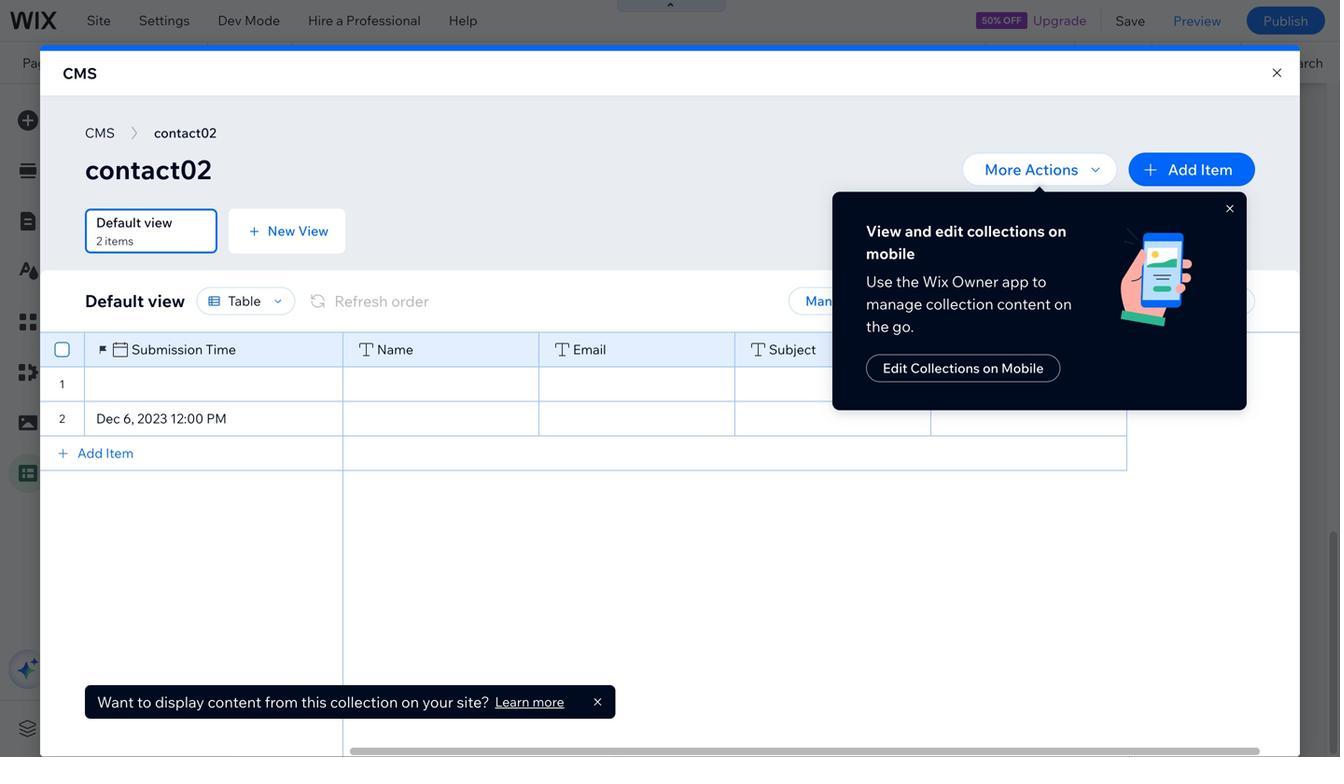 Task type: locate. For each thing, give the bounding box(es) containing it.
create collection button
[[341, 677, 507, 710]]

learn
[[79, 215, 114, 231]]

a
[[336, 12, 343, 28], [413, 720, 420, 736]]

a right hire
[[336, 12, 343, 28]]

preview button
[[1160, 0, 1236, 41]]

mode
[[245, 12, 280, 28]]

0 vertical spatial a
[[336, 12, 343, 28]]

main
[[79, 151, 109, 168]]

1 vertical spatial a
[[413, 720, 420, 736]]

create
[[363, 684, 410, 703]]

add a preset
[[385, 720, 463, 736]]

publish
[[1264, 12, 1309, 29]]

0 horizontal spatial a
[[336, 12, 343, 28]]

1 horizontal spatial a
[[413, 720, 420, 736]]

a right "add"
[[413, 720, 420, 736]]

contact02 permissions: form submissions
[[304, 219, 467, 252]]

cms
[[63, 64, 97, 82]]

search
[[1281, 54, 1324, 71]]

publish button
[[1247, 7, 1326, 35]]

a inside button
[[413, 720, 420, 736]]

dev mode
[[218, 12, 280, 28]]

hire
[[308, 12, 333, 28]]

search button
[[1242, 42, 1341, 83]]

add a preset button
[[385, 720, 463, 737]]

collection
[[413, 684, 484, 703]]

settings
[[139, 12, 190, 28]]



Task type: describe. For each thing, give the bounding box(es) containing it.
upgrade
[[1033, 12, 1087, 28]]

a for preset
[[413, 720, 420, 736]]

professional
[[346, 12, 421, 28]]

save
[[1116, 12, 1146, 29]]

help
[[449, 12, 478, 28]]

add
[[385, 720, 410, 736]]

a for professional
[[336, 12, 343, 28]]

more
[[117, 215, 149, 231]]

preset
[[423, 720, 463, 736]]

dev
[[218, 12, 242, 28]]

50%
[[982, 14, 1001, 26]]

save button
[[1102, 0, 1160, 41]]

create collection
[[363, 684, 484, 703]]

50% off
[[982, 14, 1022, 26]]

submissions
[[402, 238, 467, 252]]

preview
[[1174, 12, 1222, 29]]

learn more
[[79, 215, 149, 231]]

off
[[1003, 14, 1022, 26]]

hire a professional
[[308, 12, 421, 28]]

projects
[[71, 54, 140, 71]]

site
[[87, 12, 111, 28]]

contact02
[[304, 219, 366, 236]]

permissions:
[[304, 238, 370, 252]]

form
[[373, 238, 400, 252]]



Task type: vqa. For each thing, say whether or not it's contained in the screenshot.
See More Apps
no



